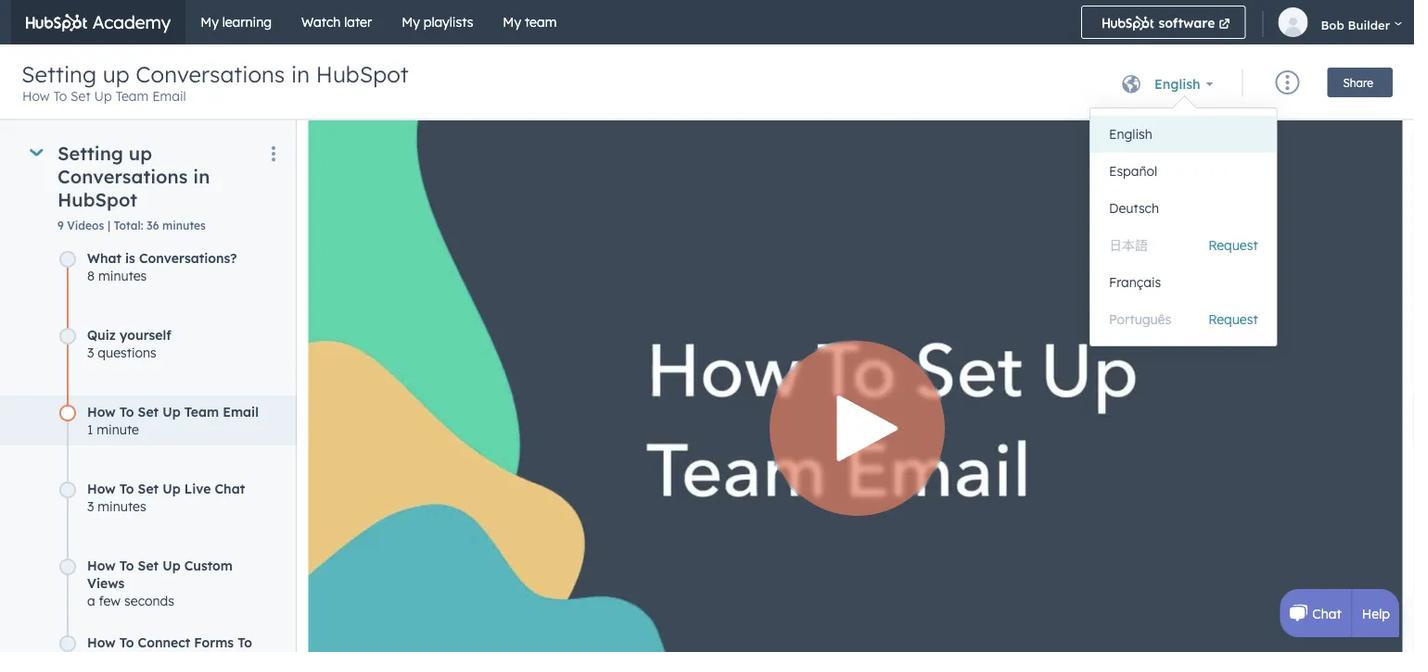 Task type: locate. For each thing, give the bounding box(es) containing it.
playlists
[[424, 14, 473, 30]]

0 vertical spatial hubspot
[[316, 60, 409, 88]]

how
[[22, 88, 50, 104], [87, 403, 116, 420], [87, 480, 116, 497], [87, 557, 116, 574], [87, 634, 116, 651]]

português
[[1109, 312, 1171, 328]]

conversations down connect
[[87, 652, 178, 653]]

0 vertical spatial team
[[116, 88, 149, 104]]

setting inside setting up conversations in hubspot how to set up team email
[[21, 60, 96, 88]]

to inside how to set up team email 1 minute
[[119, 403, 134, 420]]

hubspot inside setting up conversations in hubspot
[[57, 188, 137, 211]]

in up conversations?
[[193, 165, 210, 188]]

0 horizontal spatial hubspot
[[57, 188, 137, 211]]

to for how to connect forms to conversations
[[119, 634, 134, 651]]

set up seconds
[[138, 557, 159, 574]]

navigation
[[186, 0, 1063, 45]]

1826 list item
[[0, 480, 523, 559]]

my learning
[[200, 14, 272, 30]]

up for team
[[162, 403, 180, 420]]

2 my from the left
[[402, 14, 420, 30]]

share
[[1343, 75, 1373, 89]]

1 horizontal spatial in
[[291, 60, 310, 88]]

1 vertical spatial hubspot
[[57, 188, 137, 211]]

2 horizontal spatial my
[[503, 14, 521, 30]]

3 down 1
[[87, 498, 94, 514]]

minutes down minute
[[98, 498, 146, 514]]

set inside setting up conversations in hubspot how to set up team email
[[71, 88, 91, 104]]

1825 list item
[[0, 403, 523, 482]]

1 vertical spatial team
[[184, 403, 219, 420]]

list
[[0, 249, 523, 653]]

1 horizontal spatial team
[[184, 403, 219, 420]]

hubspot_logo image for academy
[[26, 14, 88, 32]]

bob builder
[[1321, 17, 1390, 32]]

how inside setting up conversations in hubspot how to set up team email
[[22, 88, 50, 104]]

up for custom
[[162, 557, 180, 574]]

set up minute
[[138, 403, 159, 420]]

how inside how to set up custom views a few seconds
[[87, 557, 116, 574]]

日本語 button
[[1091, 227, 1167, 264]]

caret image
[[30, 148, 43, 156]]

0 horizontal spatial chat
[[215, 480, 245, 497]]

how inside how to set up team email 1 minute
[[87, 403, 116, 420]]

0 vertical spatial english
[[1154, 76, 1201, 92]]

set inside how to set up team email 1 minute
[[138, 403, 159, 420]]

in down watch
[[291, 60, 310, 88]]

list box
[[1091, 108, 1277, 346]]

0 vertical spatial email
[[152, 88, 186, 104]]

2 request from the top
[[1208, 312, 1258, 328]]

option
[[1091, 227, 1277, 264], [1091, 301, 1277, 338]]

1 horizontal spatial my
[[402, 14, 420, 30]]

setting for setting up conversations in hubspot how to set up team email
[[21, 60, 96, 88]]

my left playlists
[[402, 14, 420, 30]]

set
[[71, 88, 91, 104], [138, 403, 159, 420], [138, 480, 159, 497], [138, 557, 159, 574]]

deutsch button
[[1091, 190, 1178, 227]]

request
[[1208, 237, 1258, 254], [1208, 312, 1258, 328]]

setting inside setting up conversations in hubspot
[[57, 141, 123, 165]]

setting up conversations in hubspot
[[57, 141, 210, 211]]

1 option from the top
[[1091, 227, 1277, 264]]

watch
[[301, 14, 341, 30]]

email
[[152, 88, 186, 104], [223, 403, 259, 420]]

my for my playlists
[[402, 14, 420, 30]]

later
[[344, 14, 372, 30]]

minutes down is
[[98, 267, 147, 283]]

1 vertical spatial setting
[[57, 141, 123, 165]]

0 vertical spatial up
[[103, 60, 129, 88]]

1 horizontal spatial hubspot
[[316, 60, 409, 88]]

help
[[1362, 606, 1390, 622]]

0 vertical spatial option
[[1091, 227, 1277, 264]]

1 my from the left
[[200, 14, 219, 30]]

team
[[116, 88, 149, 104], [184, 403, 219, 420]]

español button
[[1091, 153, 1176, 190]]

my left the learning
[[200, 14, 219, 30]]

1 vertical spatial option
[[1091, 301, 1277, 338]]

up inside setting up conversations in hubspot
[[129, 141, 152, 165]]

my playlists
[[402, 14, 473, 30]]

0 vertical spatial setting
[[21, 60, 96, 88]]

my learning link
[[186, 0, 287, 45]]

in inside setting up conversations in hubspot how to set up team email
[[291, 60, 310, 88]]

hubspot up |
[[57, 188, 137, 211]]

english up español
[[1109, 126, 1152, 142]]

français button
[[1091, 264, 1180, 301]]

1 vertical spatial request
[[1208, 312, 1258, 328]]

3 down quiz
[[87, 344, 94, 360]]

custom
[[184, 557, 233, 574]]

how inside how to set up live chat 3 minutes
[[87, 480, 116, 497]]

0 horizontal spatial hubspot_logo image
[[26, 14, 88, 32]]

team inside setting up conversations in hubspot how to set up team email
[[116, 88, 149, 104]]

up
[[103, 60, 129, 88], [129, 141, 152, 165]]

up inside how to set up custom views a few seconds
[[162, 557, 180, 574]]

0 horizontal spatial team
[[116, 88, 149, 104]]

to inside how to set up custom views a few seconds
[[119, 557, 134, 574]]

english button
[[1142, 66, 1214, 103]]

how for how to set up team email
[[87, 403, 116, 420]]

conversations inside how to connect forms to conversations
[[87, 652, 178, 653]]

chat left help
[[1312, 606, 1342, 622]]

in
[[291, 60, 310, 88], [193, 165, 210, 188]]

1829 list item
[[0, 557, 523, 636]]

up left custom
[[162, 557, 180, 574]]

option up français
[[1091, 227, 1277, 264]]

conversations inside setting up conversations in hubspot
[[57, 165, 188, 188]]

english down software
[[1154, 76, 1201, 92]]

1 vertical spatial up
[[129, 141, 152, 165]]

set down academy
[[71, 88, 91, 104]]

setting up caret image on the left of page
[[21, 60, 96, 88]]

français
[[1109, 274, 1161, 291]]

to inside how to set up live chat 3 minutes
[[119, 480, 134, 497]]

english
[[1154, 76, 1201, 92], [1109, 126, 1152, 142]]

0 horizontal spatial in
[[193, 165, 210, 188]]

hubspot_logo image
[[26, 14, 88, 32], [1103, 16, 1155, 31]]

1 vertical spatial 3
[[87, 498, 94, 514]]

0 vertical spatial conversations
[[136, 60, 285, 88]]

0 vertical spatial request
[[1208, 237, 1258, 254]]

3 inside how to set up live chat 3 minutes
[[87, 498, 94, 514]]

2 vertical spatial minutes
[[98, 498, 146, 514]]

how up views
[[87, 557, 116, 574]]

1 horizontal spatial english
[[1154, 76, 1201, 92]]

how for how to set up live chat
[[87, 480, 116, 497]]

up up 9 videos | total: 36 minutes
[[129, 141, 152, 165]]

quiz
[[87, 326, 116, 343]]

set inside how to set up custom views a few seconds
[[138, 557, 159, 574]]

3 my from the left
[[503, 14, 521, 30]]

1 request from the top
[[1208, 237, 1258, 254]]

1 3 from the top
[[87, 344, 94, 360]]

español
[[1109, 163, 1157, 179]]

few
[[99, 593, 121, 609]]

is
[[125, 249, 135, 266]]

1 vertical spatial minutes
[[98, 267, 147, 283]]

0 vertical spatial 3
[[87, 344, 94, 360]]

minutes right the 36
[[162, 218, 206, 232]]

2 vertical spatial conversations
[[87, 652, 178, 653]]

conversations up total:
[[57, 165, 188, 188]]

team up 'live'
[[184, 403, 219, 420]]

how up caret image on the left of page
[[22, 88, 50, 104]]

minute
[[97, 421, 139, 437]]

9 videos | total: 36 minutes
[[57, 218, 206, 232]]

in inside setting up conversations in hubspot
[[193, 165, 210, 188]]

3668 completed list item
[[0, 326, 523, 405]]

1 horizontal spatial chat
[[1312, 606, 1342, 622]]

hubspot down later at the left top of the page
[[316, 60, 409, 88]]

my left team at the top left
[[503, 14, 521, 30]]

1 horizontal spatial email
[[223, 403, 259, 420]]

what is conversations? 8 minutes
[[87, 249, 237, 283]]

up
[[94, 88, 112, 104], [162, 403, 180, 420], [162, 480, 180, 497], [162, 557, 180, 574]]

0 vertical spatial in
[[291, 60, 310, 88]]

setting right caret image on the left of page
[[57, 141, 123, 165]]

my team
[[503, 14, 557, 30]]

minutes inside how to set up live chat 3 minutes
[[98, 498, 146, 514]]

2 3 from the top
[[87, 498, 94, 514]]

up inside how to set up team email 1 minute
[[162, 403, 180, 420]]

how up 1
[[87, 403, 116, 420]]

0 vertical spatial chat
[[215, 480, 245, 497]]

up down academy
[[94, 88, 112, 104]]

2 option from the top
[[1091, 301, 1277, 338]]

setting up conversations in hubspot how to set up team email
[[21, 60, 409, 104]]

日本語
[[1109, 237, 1148, 254]]

option down français
[[1091, 301, 1277, 338]]

1822 completed list item
[[0, 249, 523, 328]]

how down 1
[[87, 480, 116, 497]]

conversations
[[136, 60, 285, 88], [57, 165, 188, 188], [87, 652, 178, 653]]

chat
[[215, 480, 245, 497], [1312, 606, 1342, 622]]

1
[[87, 421, 93, 437]]

to
[[53, 88, 67, 104], [119, 403, 134, 420], [119, 480, 134, 497], [119, 557, 134, 574], [119, 634, 134, 651], [238, 634, 252, 651]]

how down few
[[87, 634, 116, 651]]

up down quiz yourself 3 questions
[[162, 403, 180, 420]]

1 vertical spatial in
[[193, 165, 210, 188]]

how to set up live chat 3 minutes
[[87, 480, 245, 514]]

builder
[[1348, 17, 1390, 32]]

1 vertical spatial email
[[223, 403, 259, 420]]

conversations inside setting up conversations in hubspot how to set up team email
[[136, 60, 285, 88]]

1 vertical spatial chat
[[1312, 606, 1342, 622]]

how inside how to connect forms to conversations
[[87, 634, 116, 651]]

quiz yourself 3 questions
[[87, 326, 171, 360]]

up inside setting up conversations in hubspot how to set up team email
[[103, 60, 129, 88]]

8
[[87, 267, 95, 283]]

up left 'live'
[[162, 480, 180, 497]]

conversations down 'my learning' link
[[136, 60, 285, 88]]

1 horizontal spatial hubspot_logo image
[[1103, 16, 1155, 31]]

3
[[87, 344, 94, 360], [87, 498, 94, 514]]

what
[[87, 249, 121, 266]]

0 horizontal spatial english
[[1109, 126, 1152, 142]]

academy
[[88, 11, 171, 33]]

hubspot
[[316, 60, 409, 88], [57, 188, 137, 211]]

minutes
[[162, 218, 206, 232], [98, 267, 147, 283], [98, 498, 146, 514]]

hubspot inside setting up conversations in hubspot how to set up team email
[[316, 60, 409, 88]]

my
[[200, 14, 219, 30], [402, 14, 420, 30], [503, 14, 521, 30]]

set inside how to set up live chat 3 minutes
[[138, 480, 159, 497]]

team
[[525, 14, 557, 30]]

setting
[[21, 60, 96, 88], [57, 141, 123, 165]]

0 horizontal spatial email
[[152, 88, 186, 104]]

set left 'live'
[[138, 480, 159, 497]]

setting for setting up conversations in hubspot
[[57, 141, 123, 165]]

0 horizontal spatial my
[[200, 14, 219, 30]]

up down academy
[[103, 60, 129, 88]]

live
[[184, 480, 211, 497]]

team down academy
[[116, 88, 149, 104]]

my for my team
[[503, 14, 521, 30]]

|
[[107, 218, 110, 232]]

1 vertical spatial english
[[1109, 126, 1152, 142]]

up inside how to set up live chat 3 minutes
[[162, 480, 180, 497]]

conversations for setting up conversations in hubspot
[[57, 165, 188, 188]]

1 vertical spatial conversations
[[57, 165, 188, 188]]

chat right 'live'
[[215, 480, 245, 497]]



Task type: vqa. For each thing, say whether or not it's contained in the screenshot.
the bottommost in
yes



Task type: describe. For each thing, give the bounding box(es) containing it.
36
[[147, 218, 159, 232]]

in for setting up conversations in hubspot how to set up team email
[[291, 60, 310, 88]]

hubspot for setting up conversations in hubspot
[[57, 188, 137, 211]]

0 vertical spatial minutes
[[162, 218, 206, 232]]

up for setting up conversations in hubspot how to set up team email
[[103, 60, 129, 88]]

english inside dropdown button
[[1154, 76, 1201, 92]]

conversations for setting up conversations in hubspot how to set up team email
[[136, 60, 285, 88]]

english inside button
[[1109, 126, 1152, 142]]

watch later
[[301, 14, 372, 30]]

bob builder button
[[1269, 0, 1414, 45]]

list box containing english
[[1091, 108, 1277, 346]]

questions
[[98, 344, 157, 360]]

to inside setting up conversations in hubspot how to set up team email
[[53, 88, 67, 104]]

how to set up team email 1 minute
[[87, 403, 259, 437]]

set for how to set up custom views
[[138, 557, 159, 574]]

up for setting up conversations in hubspot
[[129, 141, 152, 165]]

to for how to set up live chat 3 minutes
[[119, 480, 134, 497]]

navigation containing my learning
[[186, 0, 1063, 45]]

request for 日本語
[[1208, 237, 1258, 254]]

hubspot for setting up conversations in hubspot how to set up team email
[[316, 60, 409, 88]]

3 inside quiz yourself 3 questions
[[87, 344, 94, 360]]

up for live
[[162, 480, 180, 497]]

seconds
[[124, 593, 174, 609]]

in for setting up conversations in hubspot
[[193, 165, 210, 188]]

português button
[[1091, 301, 1190, 338]]

hubspot_logo image for software
[[1103, 16, 1155, 31]]

how to connect forms to conversations link
[[87, 634, 262, 653]]

total:
[[114, 218, 143, 232]]

up inside setting up conversations in hubspot how to set up team email
[[94, 88, 112, 104]]

my for my learning
[[200, 14, 219, 30]]

option containing 日本語
[[1091, 227, 1277, 264]]

bob
[[1321, 17, 1344, 32]]

list containing what is conversations?
[[0, 249, 523, 653]]

request for português
[[1208, 312, 1258, 328]]

learning
[[222, 14, 272, 30]]

team inside how to set up team email 1 minute
[[184, 403, 219, 420]]

forms
[[194, 634, 234, 651]]

set for how to set up team email
[[138, 403, 159, 420]]

videos
[[67, 218, 104, 232]]

conversations?
[[139, 249, 237, 266]]

a
[[87, 593, 95, 609]]

how for how to set up custom views
[[87, 557, 116, 574]]

3666 list item
[[0, 634, 523, 653]]

how to connect forms to conversations
[[87, 634, 252, 653]]

how to set up custom views a few seconds
[[87, 557, 233, 609]]

yourself
[[120, 326, 171, 343]]

to for how to set up custom views a few seconds
[[119, 557, 134, 574]]

9
[[57, 218, 64, 232]]

software
[[1155, 15, 1215, 31]]

minutes inside what is conversations? 8 minutes
[[98, 267, 147, 283]]

my team link
[[488, 0, 572, 45]]

email inside how to set up team email 1 minute
[[223, 403, 259, 420]]

share button
[[1327, 67, 1393, 97]]

deutsch
[[1109, 200, 1159, 217]]

chat inside how to set up live chat 3 minutes
[[215, 480, 245, 497]]

to for how to set up team email 1 minute
[[119, 403, 134, 420]]

set for how to set up live chat
[[138, 480, 159, 497]]

email inside setting up conversations in hubspot how to set up team email
[[152, 88, 186, 104]]

my playlists link
[[387, 0, 488, 45]]

option containing português
[[1091, 301, 1277, 338]]

watch later link
[[287, 0, 387, 45]]

connect
[[138, 634, 190, 651]]

english button
[[1091, 116, 1171, 153]]

views
[[87, 575, 124, 591]]



